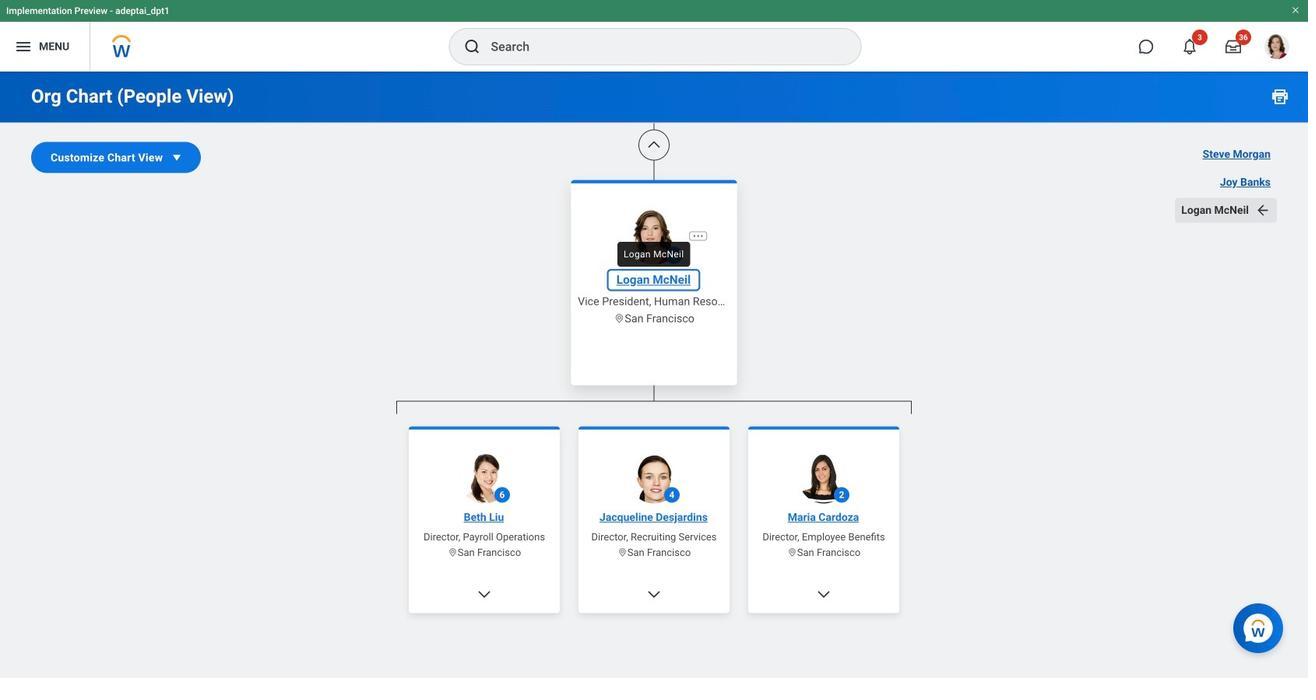 Task type: vqa. For each thing, say whether or not it's contained in the screenshot.
left chevron down icon
yes



Task type: locate. For each thing, give the bounding box(es) containing it.
logan mcneil, logan mcneil, 3 direct reports element
[[396, 415, 912, 679]]

chevron down image
[[476, 587, 492, 603], [646, 587, 662, 603], [816, 587, 832, 603]]

related actions image
[[692, 230, 705, 243]]

location image
[[614, 313, 625, 325], [448, 548, 458, 558], [617, 548, 627, 558], [787, 548, 797, 558]]

profile logan mcneil image
[[1264, 34, 1289, 62]]

1 chevron down image from the left
[[476, 587, 492, 603]]

notifications large image
[[1182, 39, 1197, 55]]

inbox large image
[[1225, 39, 1241, 55]]

arrow left image
[[1255, 203, 1271, 218]]

main content
[[0, 0, 1308, 679]]

tooltip
[[613, 237, 695, 272]]

0 horizontal spatial chevron down image
[[476, 587, 492, 603]]

justify image
[[14, 37, 33, 56]]

3 chevron down image from the left
[[816, 587, 832, 603]]

1 horizontal spatial chevron down image
[[646, 587, 662, 603]]

banner
[[0, 0, 1308, 72]]

2 horizontal spatial chevron down image
[[816, 587, 832, 603]]

print org chart image
[[1271, 87, 1289, 106]]

Search Workday  search field
[[491, 30, 829, 64]]



Task type: describe. For each thing, give the bounding box(es) containing it.
caret down image
[[169, 150, 185, 165]]

chevron up image
[[646, 137, 662, 153]]

search image
[[463, 37, 482, 56]]

close environment banner image
[[1291, 5, 1300, 15]]

2 chevron down image from the left
[[646, 587, 662, 603]]



